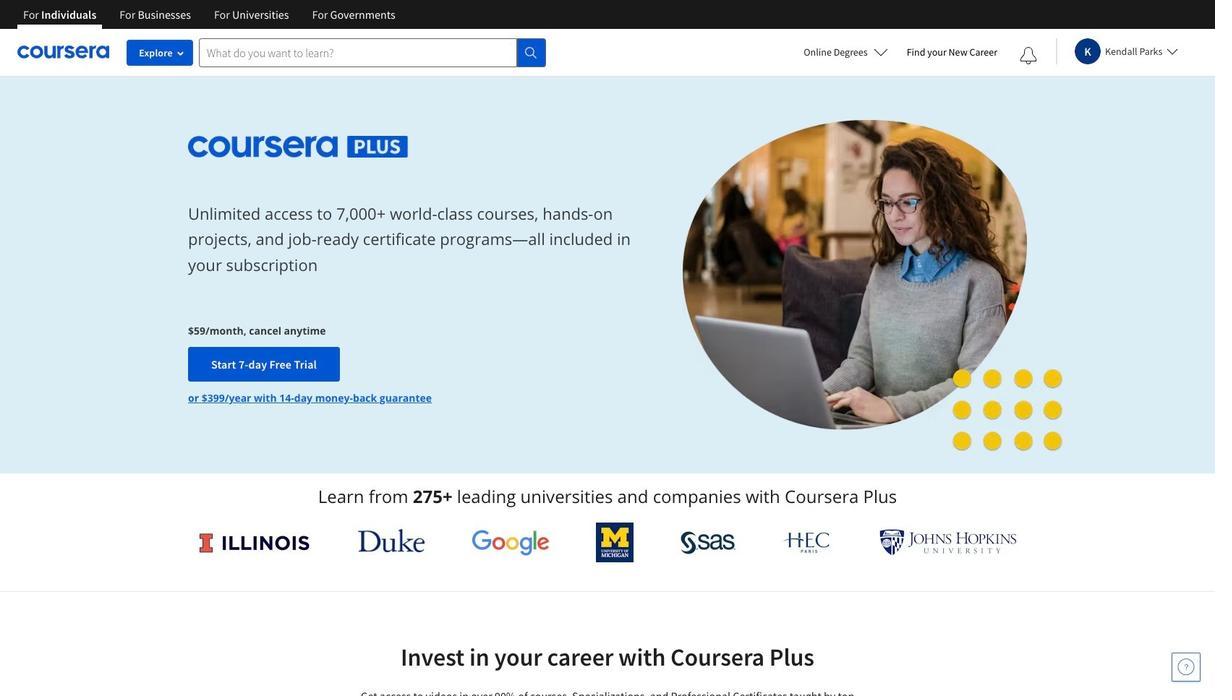Task type: locate. For each thing, give the bounding box(es) containing it.
banner navigation
[[12, 0, 407, 29]]

What do you want to learn? text field
[[199, 38, 517, 67]]

coursera plus image
[[188, 136, 408, 158]]

coursera image
[[17, 41, 109, 64]]

hec paris image
[[782, 528, 833, 558]]

None search field
[[199, 38, 546, 67]]



Task type: describe. For each thing, give the bounding box(es) containing it.
google image
[[471, 530, 550, 556]]

duke university image
[[358, 530, 425, 553]]

help center image
[[1178, 659, 1195, 676]]

university of illinois at urbana-champaign image
[[198, 531, 311, 554]]

university of michigan image
[[596, 523, 634, 563]]

sas image
[[681, 531, 736, 554]]

johns hopkins university image
[[880, 530, 1017, 556]]



Task type: vqa. For each thing, say whether or not it's contained in the screenshot.
"One"
no



